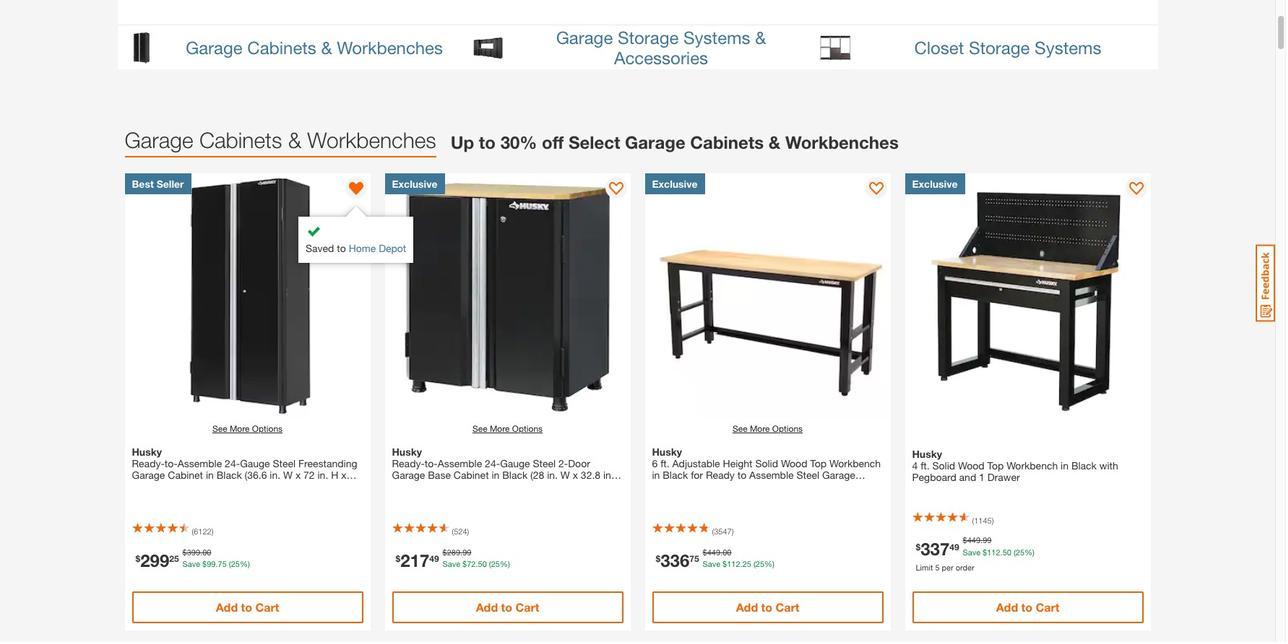 Task type: locate. For each thing, give the bounding box(es) containing it.
see more options for 336
[[733, 423, 803, 434]]

0 horizontal spatial options
[[252, 423, 283, 434]]

2 18.3 from the left
[[410, 481, 430, 493]]

1 w from the left
[[283, 469, 293, 481]]

garage cabinets & workbenches image
[[125, 31, 157, 64]]

husky inside husky ready-to-assemble 24-gauge steel 2-door garage base cabinet in black (28 in. w x 32.8 in. h x 18.3 in. d)
[[392, 446, 422, 458]]

1 vertical spatial 72
[[467, 559, 476, 569]]

more up husky ready-to-assemble 24-gauge steel 2-door garage base cabinet in black (28 in. w x 32.8 in. h x 18.3 in. d)
[[490, 423, 510, 434]]

1 see from the left
[[212, 423, 227, 434]]

height
[[723, 457, 753, 470]]

00 inside $ 299 25 $ 399 . 00 save $ 99 . 75 ( 25 %)
[[202, 547, 211, 557]]

ft. inside husky 4 ft. solid wood top workbench in black with pegboard and 1 drawer
[[921, 460, 930, 472]]

1 add to cart button from the left
[[132, 592, 363, 624]]

1 horizontal spatial ft.
[[921, 460, 930, 472]]

in
[[1061, 460, 1069, 472], [206, 469, 214, 481], [492, 469, 500, 481], [652, 469, 660, 481]]

1 exclusive from the left
[[392, 178, 438, 190]]

storage inside garage storage systems & accessories
[[618, 27, 679, 47]]

( 524 )
[[452, 526, 469, 536]]

top inside husky 6 ft. adjustable height solid wood top workbench in black for ready to assemble steel garage storage system
[[810, 457, 827, 470]]

add down $ 299 25 $ 399 . 00 save $ 99 . 75 ( 25 %)
[[216, 600, 238, 614]]

1 cabinet from the left
[[168, 469, 203, 481]]

2 options from the left
[[512, 423, 543, 434]]

%) inside $ 336 75 $ 449 . 00 save $ 112 . 25 ( 25 %)
[[765, 559, 775, 569]]

assemble for 217
[[438, 457, 482, 470]]

449 inside $ 336 75 $ 449 . 00 save $ 112 . 25 ( 25 %)
[[707, 547, 720, 557]]

0 horizontal spatial 72
[[303, 469, 315, 481]]

h
[[331, 469, 338, 481], [392, 481, 399, 493]]

00 down "( 3547 )"
[[723, 547, 732, 557]]

save inside $ 299 25 $ 399 . 00 save $ 99 . 75 ( 25 %)
[[183, 559, 200, 569]]

72
[[303, 469, 315, 481], [467, 559, 476, 569]]

( 1145 )
[[972, 516, 994, 525]]

1 horizontal spatial d)
[[446, 481, 456, 493]]

2 add to cart from the left
[[476, 600, 539, 614]]

systems for closet storage systems
[[1035, 37, 1102, 57]]

24- inside husky ready-to-assemble 24-gauge steel 2-door garage base cabinet in black (28 in. w x 32.8 in. h x 18.3 in. d)
[[485, 457, 500, 470]]

25 inside $ 217 49 $ 289 . 99 save $ 72 . 50 ( 25 %)
[[491, 559, 500, 569]]

see up height
[[733, 423, 748, 434]]

3 see more options from the left
[[733, 423, 803, 434]]

storage inside button
[[969, 37, 1030, 57]]

workbench left 4
[[830, 457, 881, 470]]

to inside husky 6 ft. adjustable height solid wood top workbench in black for ready to assemble steel garage storage system
[[738, 469, 747, 481]]

30%
[[500, 132, 537, 152]]

steel inside husky ready-to-assemble 24-gauge steel 2-door garage base cabinet in black (28 in. w x 32.8 in. h x 18.3 in. d)
[[533, 457, 556, 470]]

0 vertical spatial 99
[[983, 535, 992, 545]]

d)
[[168, 481, 178, 493], [446, 481, 456, 493]]

449 down 1145
[[967, 535, 981, 545]]

display image
[[609, 182, 623, 197], [869, 182, 883, 197]]

112 down ( 1145 )
[[987, 547, 1000, 557]]

storage for garage
[[618, 27, 679, 47]]

1 options from the left
[[252, 423, 283, 434]]

0 horizontal spatial w
[[283, 469, 293, 481]]

see more options link for 336
[[733, 423, 803, 436]]

0 vertical spatial 112
[[987, 547, 1000, 557]]

0 horizontal spatial more
[[230, 423, 250, 434]]

black left (28
[[502, 469, 528, 481]]

0 horizontal spatial 49
[[429, 553, 439, 564]]

1 horizontal spatial 00
[[723, 547, 732, 557]]

exclusive
[[392, 178, 438, 190], [652, 178, 698, 190], [912, 178, 958, 190]]

1 add to cart from the left
[[216, 600, 279, 614]]

ft. inside husky 6 ft. adjustable height solid wood top workbench in black for ready to assemble steel garage storage system
[[661, 457, 670, 470]]

& inside 'button'
[[321, 37, 332, 57]]

449 inside "$ 337 49 $ 449 . 99 save $ 112 . 50 ( 25 %) limit 5 per order"
[[967, 535, 981, 545]]

workbench
[[830, 457, 881, 470], [1007, 460, 1058, 472]]

system
[[691, 481, 724, 493]]

assemble right "ready"
[[749, 469, 794, 481]]

see more options for 299
[[212, 423, 283, 434]]

feedback link image
[[1256, 244, 1275, 322]]

more
[[230, 423, 250, 434], [490, 423, 510, 434], [750, 423, 770, 434]]

assemble
[[178, 457, 222, 470], [438, 457, 482, 470], [749, 469, 794, 481]]

1 horizontal spatial see
[[473, 423, 487, 434]]

49 for 217
[[429, 553, 439, 564]]

wood right height
[[781, 457, 807, 470]]

0 vertical spatial 72
[[303, 469, 315, 481]]

ft. for 337
[[921, 460, 930, 472]]

d) inside husky ready-to-assemble 24-gauge steel freestanding garage cabinet in black (36.6 in. w x 72 in. h x 18.3 in. d)
[[168, 481, 178, 493]]

00 inside $ 336 75 $ 449 . 00 save $ 112 . 25 ( 25 %)
[[723, 547, 732, 557]]

(36.6
[[245, 469, 267, 481]]

) for 337
[[992, 516, 994, 525]]

systems
[[684, 27, 750, 47], [1035, 37, 1102, 57]]

2 w from the left
[[561, 469, 570, 481]]

0 vertical spatial 49
[[950, 541, 959, 552]]

0 horizontal spatial to-
[[165, 457, 178, 470]]

18.3 inside husky ready-to-assemble 24-gauge steel 2-door garage base cabinet in black (28 in. w x 32.8 in. h x 18.3 in. d)
[[410, 481, 430, 493]]

00 right 399
[[202, 547, 211, 557]]

see more options link
[[212, 423, 283, 436], [473, 423, 543, 436], [733, 423, 803, 436]]

h inside husky ready-to-assemble 24-gauge steel 2-door garage base cabinet in black (28 in. w x 32.8 in. h x 18.3 in. d)
[[392, 481, 399, 493]]

99 for 337
[[983, 535, 992, 545]]

0 vertical spatial 50
[[1003, 547, 1012, 557]]

see more options link up husky ready-to-assemble 24-gauge steel 2-door garage base cabinet in black (28 in. w x 32.8 in. h x 18.3 in. d)
[[473, 423, 543, 436]]

112 for 337
[[987, 547, 1000, 557]]

49
[[950, 541, 959, 552], [429, 553, 439, 564]]

selected image
[[349, 182, 363, 197]]

assemble up ( 524 )
[[438, 457, 482, 470]]

1 horizontal spatial see more options link
[[473, 423, 543, 436]]

2 more from the left
[[490, 423, 510, 434]]

2 horizontal spatial steel
[[797, 469, 819, 481]]

to-
[[165, 457, 178, 470], [425, 457, 438, 470]]

25 for 336
[[756, 559, 765, 569]]

options
[[252, 423, 283, 434], [512, 423, 543, 434], [772, 423, 803, 434]]

99 inside "$ 337 49 $ 449 . 99 save $ 112 . 50 ( 25 %) limit 5 per order"
[[983, 535, 992, 545]]

0 horizontal spatial ready-
[[132, 457, 165, 470]]

solid inside husky 4 ft. solid wood top workbench in black with pegboard and 1 drawer
[[932, 460, 955, 472]]

1 vertical spatial 99
[[463, 547, 471, 557]]

6
[[652, 457, 658, 470]]

see up husky ready-to-assemble 24-gauge steel 2-door garage base cabinet in black (28 in. w x 32.8 in. h x 18.3 in. d)
[[473, 423, 487, 434]]

0 horizontal spatial steel
[[273, 457, 296, 470]]

3 add to cart button from the left
[[652, 592, 883, 624]]

black left with
[[1072, 460, 1097, 472]]

add down $ 217 49 $ 289 . 99 save $ 72 . 50 ( 25 %)
[[476, 600, 498, 614]]

steel
[[273, 457, 296, 470], [533, 457, 556, 470], [797, 469, 819, 481]]

)
[[992, 516, 994, 525], [211, 526, 213, 536], [467, 526, 469, 536], [732, 526, 734, 536]]

50 inside $ 217 49 $ 289 . 99 save $ 72 . 50 ( 25 %)
[[478, 559, 487, 569]]

workbench inside husky 6 ft. adjustable height solid wood top workbench in black for ready to assemble steel garage storage system
[[830, 457, 881, 470]]

add to cart
[[216, 600, 279, 614], [476, 600, 539, 614], [736, 600, 799, 614], [996, 600, 1060, 614]]

husky inside husky 6 ft. adjustable height solid wood top workbench in black for ready to assemble steel garage storage system
[[652, 446, 682, 458]]

drawer
[[988, 471, 1020, 483]]

cabinet
[[168, 469, 203, 481], [454, 469, 489, 481]]

1 horizontal spatial steel
[[533, 457, 556, 470]]

steel left 2- at the left bottom of page
[[533, 457, 556, 470]]

0 horizontal spatial display image
[[609, 182, 623, 197]]

see more options up husky 6 ft. adjustable height solid wood top workbench in black for ready to assemble steel garage storage system
[[733, 423, 803, 434]]

0 horizontal spatial see more options
[[212, 423, 283, 434]]

assemble inside husky ready-to-assemble 24-gauge steel freestanding garage cabinet in black (36.6 in. w x 72 in. h x 18.3 in. d)
[[178, 457, 222, 470]]

2 horizontal spatial exclusive
[[912, 178, 958, 190]]

1 vertical spatial garage cabinets & workbenches
[[125, 127, 436, 152]]

00 for 299
[[202, 547, 211, 557]]

assemble left (36.6
[[178, 457, 222, 470]]

1 horizontal spatial more
[[490, 423, 510, 434]]

steel inside husky ready-to-assemble 24-gauge steel freestanding garage cabinet in black (36.6 in. w x 72 in. h x 18.3 in. d)
[[273, 457, 296, 470]]

1 horizontal spatial 75
[[690, 553, 699, 564]]

black left for
[[663, 469, 688, 481]]

in left for
[[652, 469, 660, 481]]

options up husky 6 ft. adjustable height solid wood top workbench in black for ready to assemble steel garage storage system
[[772, 423, 803, 434]]

2 add to cart button from the left
[[392, 592, 623, 624]]

1 horizontal spatial solid
[[932, 460, 955, 472]]

closet storage systems
[[914, 37, 1102, 57]]

1 horizontal spatial 99
[[463, 547, 471, 557]]

add for 217
[[476, 600, 498, 614]]

24-
[[225, 457, 240, 470], [485, 457, 500, 470]]

4 add from the left
[[996, 600, 1018, 614]]

0 horizontal spatial workbench
[[830, 457, 881, 470]]

ready- inside husky ready-to-assemble 24-gauge steel 2-door garage base cabinet in black (28 in. w x 32.8 in. h x 18.3 in. d)
[[392, 457, 425, 470]]

1 horizontal spatial 18.3
[[410, 481, 430, 493]]

add to cart button
[[132, 592, 363, 624], [392, 592, 623, 624], [652, 592, 883, 624], [912, 592, 1143, 624]]

garage storage systems & accessories image
[[471, 31, 504, 64]]

see more options link for 299
[[212, 423, 283, 436]]

0 horizontal spatial 18.3
[[132, 481, 152, 493]]

steel for 217
[[533, 457, 556, 470]]

more up husky 6 ft. adjustable height solid wood top workbench in black for ready to assemble steel garage storage system
[[750, 423, 770, 434]]

garage storage systems & accessories button
[[464, 26, 811, 69]]

0 horizontal spatial gauge
[[240, 457, 270, 470]]

in inside husky 6 ft. adjustable height solid wood top workbench in black for ready to assemble steel garage storage system
[[652, 469, 660, 481]]

0 horizontal spatial 00
[[202, 547, 211, 557]]

49 up per
[[950, 541, 959, 552]]

see more options link for 217
[[473, 423, 543, 436]]

2 24- from the left
[[485, 457, 500, 470]]

see more options up husky ready-to-assemble 24-gauge steel freestanding garage cabinet in black (36.6 in. w x 72 in. h x 18.3 in. d)
[[212, 423, 283, 434]]

see more options link up husky 6 ft. adjustable height solid wood top workbench in black for ready to assemble steel garage storage system
[[733, 423, 803, 436]]

1 24- from the left
[[225, 457, 240, 470]]

2 cart from the left
[[516, 600, 539, 614]]

cart
[[255, 600, 279, 614], [516, 600, 539, 614], [776, 600, 799, 614], [1036, 600, 1060, 614]]

in left (28
[[492, 469, 500, 481]]

2 exclusive from the left
[[652, 178, 698, 190]]

24- for 217
[[485, 457, 500, 470]]

99 inside $ 217 49 $ 289 . 99 save $ 72 . 50 ( 25 %)
[[463, 547, 471, 557]]

options for 299
[[252, 423, 283, 434]]

1 horizontal spatial exclusive
[[652, 178, 698, 190]]

) up $ 217 49 $ 289 . 99 save $ 72 . 50 ( 25 %)
[[467, 526, 469, 536]]

449 down "( 3547 )"
[[707, 547, 720, 557]]

pegboard
[[912, 471, 956, 483]]

0 horizontal spatial 50
[[478, 559, 487, 569]]

72 inside $ 217 49 $ 289 . 99 save $ 72 . 50 ( 25 %)
[[467, 559, 476, 569]]

1 vertical spatial 49
[[429, 553, 439, 564]]

x
[[295, 469, 301, 481], [341, 469, 346, 481], [573, 469, 578, 481], [402, 481, 407, 493]]

49 left 289
[[429, 553, 439, 564]]

in left with
[[1061, 460, 1069, 472]]

1 horizontal spatial h
[[392, 481, 399, 493]]

options up husky ready-to-assemble 24-gauge steel 2-door garage base cabinet in black (28 in. w x 32.8 in. h x 18.3 in. d)
[[512, 423, 543, 434]]

1 horizontal spatial top
[[987, 460, 1004, 472]]

72 right (36.6
[[303, 469, 315, 481]]

gauge inside husky ready-to-assemble 24-gauge steel freestanding garage cabinet in black (36.6 in. w x 72 in. h x 18.3 in. d)
[[240, 457, 270, 470]]

72 down 524
[[467, 559, 476, 569]]

systems inside garage storage systems & accessories
[[684, 27, 750, 47]]

99 down 6122
[[207, 559, 216, 569]]

2 vertical spatial 99
[[207, 559, 216, 569]]

ready- for 217
[[392, 457, 425, 470]]

garage inside 'button'
[[186, 37, 243, 57]]

25
[[1016, 547, 1025, 557], [169, 553, 179, 564], [231, 559, 240, 569], [491, 559, 500, 569], [743, 559, 751, 569], [756, 559, 765, 569]]

exclusive for 336
[[652, 178, 698, 190]]

3 more from the left
[[750, 423, 770, 434]]

1 horizontal spatial see more options
[[473, 423, 543, 434]]

1 see more options from the left
[[212, 423, 283, 434]]

0 horizontal spatial d)
[[168, 481, 178, 493]]

systems for garage storage systems & accessories
[[684, 27, 750, 47]]

save for 337
[[963, 547, 981, 557]]

green check image
[[306, 224, 322, 241]]

wood left drawer
[[958, 460, 985, 472]]

1 more from the left
[[230, 423, 250, 434]]

112 inside $ 336 75 $ 449 . 00 save $ 112 . 25 ( 25 %)
[[727, 559, 740, 569]]

cabinet inside husky ready-to-assemble 24-gauge steel 2-door garage base cabinet in black (28 in. w x 32.8 in. h x 18.3 in. d)
[[454, 469, 489, 481]]

1 horizontal spatial 24-
[[485, 457, 500, 470]]

0 vertical spatial garage cabinets & workbenches
[[186, 37, 443, 57]]

1 add from the left
[[216, 600, 238, 614]]

4
[[912, 460, 918, 472]]

1 ready- from the left
[[132, 457, 165, 470]]

1 horizontal spatial gauge
[[500, 457, 530, 470]]

in.
[[270, 469, 280, 481], [318, 469, 328, 481], [547, 469, 558, 481], [603, 469, 614, 481], [154, 481, 165, 493], [433, 481, 443, 493]]

home
[[349, 242, 376, 254]]

add down "$ 337 49 $ 449 . 99 save $ 112 . 50 ( 25 %) limit 5 per order"
[[996, 600, 1018, 614]]

1 horizontal spatial 112
[[987, 547, 1000, 557]]

$
[[963, 535, 967, 545], [916, 541, 921, 552], [183, 547, 187, 557], [443, 547, 447, 557], [703, 547, 707, 557], [983, 547, 987, 557], [135, 553, 140, 564], [396, 553, 400, 564], [656, 553, 661, 564], [202, 559, 207, 569], [463, 559, 467, 569], [723, 559, 727, 569]]

3 add to cart from the left
[[736, 600, 799, 614]]

0 horizontal spatial exclusive
[[392, 178, 438, 190]]

husky inside husky 4 ft. solid wood top workbench in black with pegboard and 1 drawer
[[912, 448, 942, 460]]

0 horizontal spatial 112
[[727, 559, 740, 569]]

99 down ( 1145 )
[[983, 535, 992, 545]]

1 cart from the left
[[255, 600, 279, 614]]

3 see from the left
[[733, 423, 748, 434]]

2 see from the left
[[473, 423, 487, 434]]

see more options link up husky ready-to-assemble 24-gauge steel freestanding garage cabinet in black (36.6 in. w x 72 in. h x 18.3 in. d)
[[212, 423, 283, 436]]

storage for closet
[[969, 37, 1030, 57]]

25 inside "$ 337 49 $ 449 . 99 save $ 112 . 50 ( 25 %) limit 5 per order"
[[1016, 547, 1025, 557]]

storage inside husky 6 ft. adjustable height solid wood top workbench in black for ready to assemble steel garage storage system
[[652, 481, 688, 493]]

solid left the and
[[932, 460, 955, 472]]

0 horizontal spatial see
[[212, 423, 227, 434]]

more for 336
[[750, 423, 770, 434]]

1 to- from the left
[[165, 457, 178, 470]]

1 vertical spatial 50
[[478, 559, 487, 569]]

black inside husky ready-to-assemble 24-gauge steel 2-door garage base cabinet in black (28 in. w x 32.8 in. h x 18.3 in. d)
[[502, 469, 528, 481]]

1 horizontal spatial 449
[[967, 535, 981, 545]]

steel for 299
[[273, 457, 296, 470]]

1 horizontal spatial display image
[[869, 182, 883, 197]]

w right (36.6
[[283, 469, 293, 481]]

0 horizontal spatial solid
[[755, 457, 778, 470]]

%) inside $ 299 25 $ 399 . 00 save $ 99 . 75 ( 25 %)
[[240, 559, 250, 569]]

0 horizontal spatial systems
[[684, 27, 750, 47]]

wood inside husky 6 ft. adjustable height solid wood top workbench in black for ready to assemble steel garage storage system
[[781, 457, 807, 470]]

2 add from the left
[[476, 600, 498, 614]]

2 horizontal spatial assemble
[[749, 469, 794, 481]]

closet
[[914, 37, 964, 57]]

cabinets
[[247, 37, 316, 57], [199, 127, 282, 152], [690, 132, 764, 152]]

24- left (28
[[485, 457, 500, 470]]

w
[[283, 469, 293, 481], [561, 469, 570, 481]]

18.3
[[132, 481, 152, 493], [410, 481, 430, 493]]

in left (36.6
[[206, 469, 214, 481]]

) up $ 336 75 $ 449 . 00 save $ 112 . 25 ( 25 %)
[[732, 526, 734, 536]]

75
[[690, 553, 699, 564], [218, 559, 227, 569]]

0 horizontal spatial 99
[[207, 559, 216, 569]]

black
[[1072, 460, 1097, 472], [217, 469, 242, 481], [502, 469, 528, 481], [663, 469, 688, 481]]

save inside $ 336 75 $ 449 . 00 save $ 112 . 25 ( 25 %)
[[703, 559, 720, 569]]

workbench right 1
[[1007, 460, 1058, 472]]

per
[[942, 563, 954, 572]]

0 horizontal spatial 24-
[[225, 457, 240, 470]]

assemble for 299
[[178, 457, 222, 470]]

black left (36.6
[[217, 469, 242, 481]]

see more options up husky ready-to-assemble 24-gauge steel 2-door garage base cabinet in black (28 in. w x 32.8 in. h x 18.3 in. d)
[[473, 423, 543, 434]]

ready- for 299
[[132, 457, 165, 470]]

see up husky ready-to-assemble 24-gauge steel freestanding garage cabinet in black (36.6 in. w x 72 in. h x 18.3 in. d)
[[212, 423, 227, 434]]

24- for 299
[[225, 457, 240, 470]]

save for 299
[[183, 559, 200, 569]]

husky for 299
[[132, 446, 162, 458]]

2-
[[559, 457, 568, 470]]

save
[[963, 547, 981, 557], [183, 559, 200, 569], [443, 559, 460, 569], [703, 559, 720, 569]]

50 inside "$ 337 49 $ 449 . 99 save $ 112 . 50 ( 25 %) limit 5 per order"
[[1003, 547, 1012, 557]]

24- inside husky ready-to-assemble 24-gauge steel freestanding garage cabinet in black (36.6 in. w x 72 in. h x 18.3 in. d)
[[225, 457, 240, 470]]

1 horizontal spatial workbench
[[1007, 460, 1058, 472]]

2 horizontal spatial see more options link
[[733, 423, 803, 436]]

options up husky ready-to-assemble 24-gauge steel freestanding garage cabinet in black (36.6 in. w x 72 in. h x 18.3 in. d)
[[252, 423, 283, 434]]

%) inside "$ 337 49 $ 449 . 99 save $ 112 . 50 ( 25 %) limit 5 per order"
[[1025, 547, 1035, 557]]

1 gauge from the left
[[240, 457, 270, 470]]

49 inside "$ 337 49 $ 449 . 99 save $ 112 . 50 ( 25 %) limit 5 per order"
[[950, 541, 959, 552]]

gauge
[[240, 457, 270, 470], [500, 457, 530, 470]]

1 vertical spatial 112
[[727, 559, 740, 569]]

112
[[987, 547, 1000, 557], [727, 559, 740, 569]]

3 options from the left
[[772, 423, 803, 434]]

see more options
[[212, 423, 283, 434], [473, 423, 543, 434], [733, 423, 803, 434]]

18.3 inside husky ready-to-assemble 24-gauge steel freestanding garage cabinet in black (36.6 in. w x 72 in. h x 18.3 in. d)
[[132, 481, 152, 493]]

w left '32.8'
[[561, 469, 570, 481]]

1 horizontal spatial w
[[561, 469, 570, 481]]

husky inside husky ready-to-assemble 24-gauge steel freestanding garage cabinet in black (36.6 in. w x 72 in. h x 18.3 in. d)
[[132, 446, 162, 458]]

2 to- from the left
[[425, 457, 438, 470]]

1 18.3 from the left
[[132, 481, 152, 493]]

0 horizontal spatial h
[[331, 469, 338, 481]]

ready-
[[132, 457, 165, 470], [392, 457, 425, 470]]

3 see more options link from the left
[[733, 423, 803, 436]]

( 3547 )
[[712, 526, 734, 536]]

garage
[[556, 27, 613, 47], [186, 37, 243, 57], [125, 127, 193, 152], [625, 132, 685, 152], [132, 469, 165, 481], [392, 469, 425, 481], [822, 469, 855, 481]]

up to 30% off select garage cabinets & workbenches
[[451, 132, 899, 152]]

garage cabinets & workbenches
[[186, 37, 443, 57], [125, 127, 436, 152]]

1 horizontal spatial ready-
[[392, 457, 425, 470]]

1 horizontal spatial systems
[[1035, 37, 1102, 57]]

299
[[140, 551, 169, 571]]

save up order
[[963, 547, 981, 557]]

save down 3547
[[703, 559, 720, 569]]

husky 6 ft. adjustable height solid wood top workbench in black for ready to assemble steel garage storage system
[[652, 446, 881, 493]]

2 display image from the left
[[869, 182, 883, 197]]

1 display image from the left
[[609, 182, 623, 197]]

) up "$ 337 49 $ 449 . 99 save $ 112 . 50 ( 25 %) limit 5 per order"
[[992, 516, 994, 525]]

49 inside $ 217 49 $ 289 . 99 save $ 72 . 50 ( 25 %)
[[429, 553, 439, 564]]

2 horizontal spatial 99
[[983, 535, 992, 545]]

1145
[[974, 516, 992, 525]]

0 horizontal spatial ft.
[[661, 457, 670, 470]]

1 horizontal spatial 50
[[1003, 547, 1012, 557]]

display image
[[1129, 182, 1143, 197]]

black inside husky 6 ft. adjustable height solid wood top workbench in black for ready to assemble steel garage storage system
[[663, 469, 688, 481]]

gauge inside husky ready-to-assemble 24-gauge steel 2-door garage base cabinet in black (28 in. w x 32.8 in. h x 18.3 in. d)
[[500, 457, 530, 470]]

1 horizontal spatial wood
[[958, 460, 985, 472]]

5
[[935, 563, 940, 572]]

0 horizontal spatial wood
[[781, 457, 807, 470]]

1 horizontal spatial 49
[[950, 541, 959, 552]]

save inside $ 217 49 $ 289 . 99 save $ 72 . 50 ( 25 %)
[[443, 559, 460, 569]]

save down 289
[[443, 559, 460, 569]]

2 ready- from the left
[[392, 457, 425, 470]]

to- inside husky ready-to-assemble 24-gauge steel freestanding garage cabinet in black (36.6 in. w x 72 in. h x 18.3 in. d)
[[165, 457, 178, 470]]

1 d) from the left
[[168, 481, 178, 493]]

husky ready-to-assemble 24-gauge steel freestanding garage cabinet in black (36.6 in. w x 72 in. h x 18.3 in. d)
[[132, 446, 357, 493]]

0 horizontal spatial 75
[[218, 559, 227, 569]]

w inside husky ready-to-assemble 24-gauge steel 2-door garage base cabinet in black (28 in. w x 32.8 in. h x 18.3 in. d)
[[561, 469, 570, 481]]

2 horizontal spatial options
[[772, 423, 803, 434]]

add down $ 336 75 $ 449 . 00 save $ 112 . 25 ( 25 %)
[[736, 600, 758, 614]]

99 right 289
[[463, 547, 471, 557]]

0 vertical spatial 449
[[967, 535, 981, 545]]

3 add from the left
[[736, 600, 758, 614]]

(28
[[530, 469, 544, 481]]

ft. right 6 on the bottom of page
[[661, 457, 670, 470]]

add
[[216, 600, 238, 614], [476, 600, 498, 614], [736, 600, 758, 614], [996, 600, 1018, 614]]

1 horizontal spatial assemble
[[438, 457, 482, 470]]

top
[[810, 457, 827, 470], [987, 460, 1004, 472]]

ready- inside husky ready-to-assemble 24-gauge steel freestanding garage cabinet in black (36.6 in. w x 72 in. h x 18.3 in. d)
[[132, 457, 165, 470]]

1 vertical spatial 449
[[707, 547, 720, 557]]

steel right height
[[797, 469, 819, 481]]

1 horizontal spatial cabinet
[[454, 469, 489, 481]]

%) inside $ 217 49 $ 289 . 99 save $ 72 . 50 ( 25 %)
[[500, 559, 510, 569]]

1 see more options link from the left
[[212, 423, 283, 436]]

options for 217
[[512, 423, 543, 434]]

ft.
[[661, 457, 670, 470], [921, 460, 930, 472]]

50
[[1003, 547, 1012, 557], [478, 559, 487, 569]]

to- for 217
[[425, 457, 438, 470]]

1 horizontal spatial options
[[512, 423, 543, 434]]

best seller
[[132, 178, 184, 190]]

112 down 3547
[[727, 559, 740, 569]]

2 horizontal spatial see more options
[[733, 423, 803, 434]]

2 see more options link from the left
[[473, 423, 543, 436]]

.
[[981, 535, 983, 545], [200, 547, 202, 557], [460, 547, 463, 557], [720, 547, 723, 557], [1000, 547, 1003, 557], [216, 559, 218, 569], [476, 559, 478, 569], [740, 559, 743, 569]]

assemble inside husky ready-to-assemble 24-gauge steel 2-door garage base cabinet in black (28 in. w x 32.8 in. h x 18.3 in. d)
[[438, 457, 482, 470]]

to- for 299
[[165, 457, 178, 470]]

( inside $ 336 75 $ 449 . 00 save $ 112 . 25 ( 25 %)
[[754, 559, 756, 569]]

0 horizontal spatial assemble
[[178, 457, 222, 470]]

2 d) from the left
[[446, 481, 456, 493]]

save inside "$ 337 49 $ 449 . 99 save $ 112 . 50 ( 25 %) limit 5 per order"
[[963, 547, 981, 557]]

24- left (36.6
[[225, 457, 240, 470]]

0 horizontal spatial see more options link
[[212, 423, 283, 436]]

limit
[[916, 563, 933, 572]]

2 cabinet from the left
[[454, 469, 489, 481]]

1 00 from the left
[[202, 547, 211, 557]]

112 for 336
[[727, 559, 740, 569]]

0 horizontal spatial top
[[810, 457, 827, 470]]

00
[[202, 547, 211, 557], [723, 547, 732, 557]]

solid right height
[[755, 457, 778, 470]]

see for 336
[[733, 423, 748, 434]]

ft. right 4
[[921, 460, 930, 472]]

0 horizontal spatial 449
[[707, 547, 720, 557]]

d) inside husky ready-to-assemble 24-gauge steel 2-door garage base cabinet in black (28 in. w x 32.8 in. h x 18.3 in. d)
[[446, 481, 456, 493]]

storage
[[618, 27, 679, 47], [969, 37, 1030, 57], [652, 481, 688, 493]]

more up husky ready-to-assemble 24-gauge steel freestanding garage cabinet in black (36.6 in. w x 72 in. h x 18.3 in. d)
[[230, 423, 250, 434]]

cabinet up the ( 6122 )
[[168, 469, 203, 481]]

systems inside closet storage systems button
[[1035, 37, 1102, 57]]

cabinet right base
[[454, 469, 489, 481]]

2 see more options from the left
[[473, 423, 543, 434]]

112 inside "$ 337 49 $ 449 . 99 save $ 112 . 50 ( 25 %) limit 5 per order"
[[987, 547, 1000, 557]]

3 cart from the left
[[776, 600, 799, 614]]

1 horizontal spatial to-
[[425, 457, 438, 470]]

) up $ 299 25 $ 399 . 00 save $ 99 . 75 ( 25 %)
[[211, 526, 213, 536]]

1 horizontal spatial 72
[[467, 559, 476, 569]]

$ 217 49 $ 289 . 99 save $ 72 . 50 ( 25 %)
[[396, 547, 510, 571]]

steel right (36.6
[[273, 457, 296, 470]]

2 horizontal spatial more
[[750, 423, 770, 434]]

save down 399
[[183, 559, 200, 569]]

0 horizontal spatial cabinet
[[168, 469, 203, 481]]

2 gauge from the left
[[500, 457, 530, 470]]

cart for 336
[[776, 600, 799, 614]]

2 horizontal spatial see
[[733, 423, 748, 434]]

$ 299 25 $ 399 . 00 save $ 99 . 75 ( 25 %)
[[135, 547, 250, 571]]

h inside husky ready-to-assemble 24-gauge steel freestanding garage cabinet in black (36.6 in. w x 72 in. h x 18.3 in. d)
[[331, 469, 338, 481]]

2 00 from the left
[[723, 547, 732, 557]]

75 inside $ 336 75 $ 449 . 00 save $ 112 . 25 ( 25 %)
[[690, 553, 699, 564]]

to
[[479, 132, 496, 152], [337, 242, 346, 254], [738, 469, 747, 481], [241, 600, 252, 614], [501, 600, 512, 614], [761, 600, 772, 614], [1021, 600, 1033, 614]]

to- inside husky ready-to-assemble 24-gauge steel 2-door garage base cabinet in black (28 in. w x 32.8 in. h x 18.3 in. d)
[[425, 457, 438, 470]]



Task type: vqa. For each thing, say whether or not it's contained in the screenshot.


Task type: describe. For each thing, give the bounding box(es) containing it.
4 add to cart button from the left
[[912, 592, 1143, 624]]

in inside husky 4 ft. solid wood top workbench in black with pegboard and 1 drawer
[[1061, 460, 1069, 472]]

wood inside husky 4 ft. solid wood top workbench in black with pegboard and 1 drawer
[[958, 460, 985, 472]]

$ 337 49 $ 449 . 99 save $ 112 . 50 ( 25 %) limit 5 per order
[[916, 535, 1035, 572]]

75 inside $ 299 25 $ 399 . 00 save $ 99 . 75 ( 25 %)
[[218, 559, 227, 569]]

4 ft. solid wood top workbench in black with pegboard and 1 drawer image
[[905, 173, 1151, 419]]

%) for 336
[[765, 559, 775, 569]]

black inside husky ready-to-assemble 24-gauge steel freestanding garage cabinet in black (36.6 in. w x 72 in. h x 18.3 in. d)
[[217, 469, 242, 481]]

assemble inside husky 6 ft. adjustable height solid wood top workbench in black for ready to assemble steel garage storage system
[[749, 469, 794, 481]]

with
[[1100, 460, 1118, 472]]

) for 217
[[467, 526, 469, 536]]

garage inside husky 6 ft. adjustable height solid wood top workbench in black for ready to assemble steel garage storage system
[[822, 469, 855, 481]]

50 for 337
[[1003, 547, 1012, 557]]

off
[[542, 132, 564, 152]]

449 for 336
[[707, 547, 720, 557]]

( inside $ 217 49 $ 289 . 99 save $ 72 . 50 ( 25 %)
[[489, 559, 491, 569]]

524
[[454, 526, 467, 536]]

%) for 337
[[1025, 547, 1035, 557]]

add to cart button for 299
[[132, 592, 363, 624]]

cart for 217
[[516, 600, 539, 614]]

save for 217
[[443, 559, 460, 569]]

workbenches inside 'button'
[[337, 37, 443, 57]]

217
[[400, 551, 429, 571]]

garage cabinets & workbenches inside 'button'
[[186, 37, 443, 57]]

00 for 336
[[723, 547, 732, 557]]

save for 336
[[703, 559, 720, 569]]

door
[[568, 457, 590, 470]]

ready-to-assemble 24-gauge steel 2-door garage base cabinet in black (28 in. w x 32.8 in. h x 18.3 in. d) image
[[385, 173, 630, 419]]

steel inside husky 6 ft. adjustable height solid wood top workbench in black for ready to assemble steel garage storage system
[[797, 469, 819, 481]]

top inside husky 4 ft. solid wood top workbench in black with pegboard and 1 drawer
[[987, 460, 1004, 472]]

garage storage systems & accessories
[[556, 27, 766, 68]]

garage inside husky ready-to-assemble 24-gauge steel 2-door garage base cabinet in black (28 in. w x 32.8 in. h x 18.3 in. d)
[[392, 469, 425, 481]]

best
[[132, 178, 154, 190]]

3 exclusive from the left
[[912, 178, 958, 190]]

garage inside husky ready-to-assemble 24-gauge steel freestanding garage cabinet in black (36.6 in. w x 72 in. h x 18.3 in. d)
[[132, 469, 165, 481]]

6 ft. adjustable height solid wood top workbench in black for ready to assemble steel garage storage system image
[[645, 173, 891, 419]]

399
[[187, 547, 200, 557]]

50 for 217
[[478, 559, 487, 569]]

husky for 217
[[392, 446, 422, 458]]

25 for 299
[[231, 559, 240, 569]]

exclusive for 217
[[392, 178, 438, 190]]

add for 299
[[216, 600, 238, 614]]

add to cart for 217
[[476, 600, 539, 614]]

saved to home depot
[[306, 242, 406, 254]]

adjustable
[[672, 457, 720, 470]]

cabinet inside husky ready-to-assemble 24-gauge steel freestanding garage cabinet in black (36.6 in. w x 72 in. h x 18.3 in. d)
[[168, 469, 203, 481]]

ready
[[706, 469, 735, 481]]

garage cabinets & workbenches button
[[117, 26, 464, 69]]

display image for 217
[[609, 182, 623, 197]]

( inside "$ 337 49 $ 449 . 99 save $ 112 . 50 ( 25 %) limit 5 per order"
[[1014, 547, 1016, 557]]

freestanding
[[298, 457, 357, 470]]

) for 336
[[732, 526, 734, 536]]

add to cart button for 217
[[392, 592, 623, 624]]

449 for 337
[[967, 535, 981, 545]]

( 6122 )
[[192, 526, 213, 536]]

in inside husky ready-to-assemble 24-gauge steel freestanding garage cabinet in black (36.6 in. w x 72 in. h x 18.3 in. d)
[[206, 469, 214, 481]]

32.8
[[581, 469, 601, 481]]

ft. for 336
[[661, 457, 670, 470]]

husky 4 ft. solid wood top workbench in black with pegboard and 1 drawer
[[912, 448, 1118, 483]]

add for 336
[[736, 600, 758, 614]]

cabinets inside 'button'
[[247, 37, 316, 57]]

husky ready-to-assemble 24-gauge steel 2-door garage base cabinet in black (28 in. w x 32.8 in. h x 18.3 in. d)
[[392, 446, 614, 493]]

husky for 336
[[652, 446, 682, 458]]

gauge for 217
[[500, 457, 530, 470]]

garage inside garage storage systems & accessories
[[556, 27, 613, 47]]

25 for 217
[[491, 559, 500, 569]]

depot
[[379, 242, 406, 254]]

saved
[[306, 242, 334, 254]]

more for 299
[[230, 423, 250, 434]]

closet storage systems button
[[811, 26, 1158, 69]]

in inside husky ready-to-assemble 24-gauge steel 2-door garage base cabinet in black (28 in. w x 32.8 in. h x 18.3 in. d)
[[492, 469, 500, 481]]

336
[[661, 551, 690, 571]]

) for 299
[[211, 526, 213, 536]]

%) for 299
[[240, 559, 250, 569]]

$ 336 75 $ 449 . 00 save $ 112 . 25 ( 25 %)
[[656, 547, 775, 571]]

select
[[569, 132, 620, 152]]

25 for 337
[[1016, 547, 1025, 557]]

add to cart for 299
[[216, 600, 279, 614]]

99 inside $ 299 25 $ 399 . 00 save $ 99 . 75 ( 25 %)
[[207, 559, 216, 569]]

99 for 217
[[463, 547, 471, 557]]

& inside garage storage systems & accessories
[[755, 27, 766, 47]]

add to cart for 336
[[736, 600, 799, 614]]

289
[[447, 547, 460, 557]]

see more options for 217
[[473, 423, 543, 434]]

see for 217
[[473, 423, 487, 434]]

seller
[[157, 178, 184, 190]]

workbench inside husky 4 ft. solid wood top workbench in black with pegboard and 1 drawer
[[1007, 460, 1058, 472]]

3547
[[714, 526, 732, 536]]

see for 299
[[212, 423, 227, 434]]

( inside $ 299 25 $ 399 . 00 save $ 99 . 75 ( 25 %)
[[229, 559, 231, 569]]

up
[[451, 132, 474, 152]]

home depot link
[[349, 242, 406, 254]]

4 add to cart from the left
[[996, 600, 1060, 614]]

ready-to-assemble 24-gauge steel freestanding garage cabinet in black (36.6 in. w x 72 in. h x 18.3 in. d) image
[[125, 173, 370, 419]]

337
[[921, 539, 950, 559]]

%) for 217
[[500, 559, 510, 569]]

and
[[959, 471, 976, 483]]

w inside husky ready-to-assemble 24-gauge steel freestanding garage cabinet in black (36.6 in. w x 72 in. h x 18.3 in. d)
[[283, 469, 293, 481]]

black inside husky 4 ft. solid wood top workbench in black with pegboard and 1 drawer
[[1072, 460, 1097, 472]]

gauge for 299
[[240, 457, 270, 470]]

order
[[956, 563, 974, 572]]

options for 336
[[772, 423, 803, 434]]

cart for 299
[[255, 600, 279, 614]]

add to cart button for 336
[[652, 592, 883, 624]]

72 inside husky ready-to-assemble 24-gauge steel freestanding garage cabinet in black (36.6 in. w x 72 in. h x 18.3 in. d)
[[303, 469, 315, 481]]

display image for 336
[[869, 182, 883, 197]]

solid inside husky 6 ft. adjustable height solid wood top workbench in black for ready to assemble steel garage storage system
[[755, 457, 778, 470]]

base
[[428, 469, 451, 481]]

49 for 337
[[950, 541, 959, 552]]

6122
[[194, 526, 211, 536]]

1
[[979, 471, 985, 483]]

accessories
[[614, 47, 708, 68]]

for
[[691, 469, 703, 481]]

closet storage systems image
[[818, 31, 851, 64]]

more for 217
[[490, 423, 510, 434]]

4 cart from the left
[[1036, 600, 1060, 614]]



